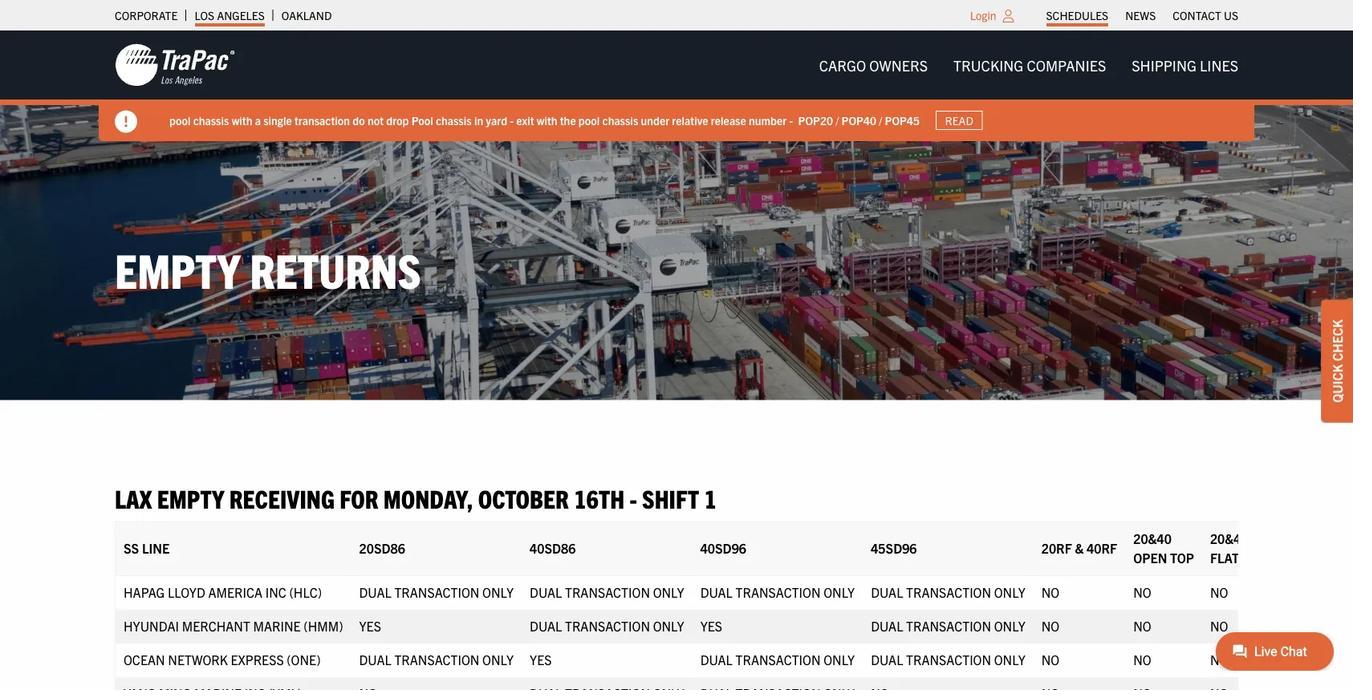Task type: describe. For each thing, give the bounding box(es) containing it.
express
[[231, 652, 284, 668]]

20rf
[[1042, 540, 1072, 556]]

quick check
[[1330, 320, 1346, 403]]

(hmm)
[[304, 618, 343, 634]]

check
[[1330, 320, 1346, 361]]

1 horizontal spatial yes
[[530, 652, 552, 668]]

angeles
[[217, 8, 265, 22]]

rack
[[1243, 550, 1276, 566]]

companies
[[1027, 56, 1107, 74]]

0 horizontal spatial -
[[510, 113, 514, 127]]

los
[[195, 8, 214, 22]]

lax
[[115, 482, 152, 514]]

corporate
[[115, 8, 178, 22]]

login link
[[970, 8, 997, 22]]

empty returns
[[115, 239, 421, 298]]

pop45
[[885, 113, 920, 127]]

lax empty receiving           for monday, october 16th              - shift 1
[[115, 482, 717, 514]]

los angeles image
[[115, 43, 235, 88]]

40sd96
[[701, 540, 747, 556]]

schedules link
[[1047, 4, 1109, 26]]

number
[[749, 113, 787, 127]]

shift
[[642, 482, 699, 514]]

not
[[368, 113, 384, 127]]

40rf
[[1087, 540, 1118, 556]]

ss line
[[124, 540, 170, 556]]

quick check link
[[1322, 300, 1354, 423]]

trucking companies
[[954, 56, 1107, 74]]

pop20
[[798, 113, 833, 127]]

america
[[208, 584, 263, 601]]

45sd96
[[871, 540, 917, 556]]

20&40 for flat
[[1211, 531, 1249, 547]]

shipping
[[1132, 56, 1197, 74]]

0 horizontal spatial yes
[[359, 618, 381, 634]]

1 with from the left
[[232, 113, 252, 127]]

pop40
[[842, 113, 877, 127]]

inc
[[266, 584, 286, 601]]

shipping lines
[[1132, 56, 1239, 74]]

under
[[641, 113, 670, 127]]

20&40 open top
[[1134, 531, 1195, 566]]

quick
[[1330, 364, 1346, 403]]

hyundai merchant marine (hmm)
[[124, 618, 343, 634]]

solid image
[[115, 110, 137, 133]]

1 horizontal spatial -
[[630, 482, 637, 514]]

a
[[255, 113, 261, 127]]

contact us
[[1173, 8, 1239, 22]]

banner containing cargo owners
[[0, 31, 1354, 141]]

contact us link
[[1173, 4, 1239, 26]]

october
[[478, 482, 569, 514]]

news link
[[1126, 4, 1156, 26]]

1 / from the left
[[836, 113, 839, 127]]

in
[[474, 113, 483, 127]]

relative
[[672, 113, 709, 127]]

los angeles
[[195, 8, 265, 22]]

do
[[353, 113, 365, 127]]

drop
[[386, 113, 409, 127]]

3 chassis from the left
[[603, 113, 639, 127]]

contact
[[1173, 8, 1222, 22]]

los angeles link
[[195, 4, 265, 26]]

pool chassis with a single transaction  do not drop pool chassis in yard -  exit with the pool chassis under relative release number -  pop20 / pop40 / pop45
[[169, 113, 920, 127]]

transaction
[[295, 113, 350, 127]]

shipping lines link
[[1119, 49, 1252, 81]]

20&40 for open
[[1134, 531, 1172, 547]]



Task type: vqa. For each thing, say whether or not it's contained in the screenshot.
'that'
no



Task type: locate. For each thing, give the bounding box(es) containing it.
- right 16th
[[630, 482, 637, 514]]

empty
[[115, 239, 240, 298]]

/
[[836, 113, 839, 127], [879, 113, 883, 127]]

20&40 up open
[[1134, 531, 1172, 547]]

1 horizontal spatial /
[[879, 113, 883, 127]]

us
[[1224, 8, 1239, 22]]

1 horizontal spatial chassis
[[436, 113, 472, 127]]

single
[[263, 113, 292, 127]]

monday,
[[384, 482, 473, 514]]

with
[[232, 113, 252, 127], [537, 113, 558, 127]]

ocean network express (one)
[[124, 652, 321, 668]]

- left exit
[[510, 113, 514, 127]]

returns
[[250, 239, 421, 298]]

with left a
[[232, 113, 252, 127]]

2 with from the left
[[537, 113, 558, 127]]

&
[[1075, 540, 1084, 556]]

cargo owners
[[819, 56, 928, 74]]

release
[[711, 113, 746, 127]]

pool right solid 'icon'
[[169, 113, 191, 127]]

20&40
[[1134, 531, 1172, 547], [1211, 531, 1249, 547]]

hapag lloyd america inc (hlc)
[[124, 584, 322, 601]]

2 horizontal spatial -
[[789, 113, 793, 127]]

2 pool from the left
[[579, 113, 600, 127]]

dual transaction only
[[359, 584, 514, 601], [530, 584, 685, 601], [701, 584, 855, 601], [871, 584, 1026, 601], [530, 618, 685, 634], [871, 618, 1026, 634], [359, 652, 514, 668], [701, 652, 855, 668], [871, 652, 1026, 668]]

1 horizontal spatial with
[[537, 113, 558, 127]]

exit
[[516, 113, 534, 127]]

receiving
[[229, 482, 335, 514]]

1 chassis from the left
[[193, 113, 229, 127]]

menu bar
[[1038, 4, 1247, 26], [807, 49, 1252, 81]]

pool right the on the top
[[579, 113, 600, 127]]

0 horizontal spatial /
[[836, 113, 839, 127]]

light image
[[1003, 10, 1014, 22]]

hyundai
[[124, 618, 179, 634]]

chassis left "in"
[[436, 113, 472, 127]]

0 horizontal spatial with
[[232, 113, 252, 127]]

menu bar down light "image"
[[807, 49, 1252, 81]]

chassis left under
[[603, 113, 639, 127]]

pool
[[412, 113, 433, 127]]

menu bar containing cargo owners
[[807, 49, 1252, 81]]

network
[[168, 652, 228, 668]]

/ left pop45 at the top right of the page
[[879, 113, 883, 127]]

pool
[[169, 113, 191, 127], [579, 113, 600, 127]]

for
[[340, 482, 379, 514]]

2 chassis from the left
[[436, 113, 472, 127]]

1 vertical spatial menu bar
[[807, 49, 1252, 81]]

2 horizontal spatial chassis
[[603, 113, 639, 127]]

20&40 inside 20&40 open top
[[1134, 531, 1172, 547]]

dual
[[359, 584, 392, 601], [530, 584, 562, 601], [701, 584, 733, 601], [871, 584, 904, 601], [530, 618, 562, 634], [871, 618, 904, 634], [359, 652, 392, 668], [701, 652, 733, 668], [871, 652, 904, 668]]

20&40 up flat
[[1211, 531, 1249, 547]]

0 horizontal spatial 20&40
[[1134, 531, 1172, 547]]

40sd86
[[530, 540, 576, 556]]

lines
[[1200, 56, 1239, 74]]

schedules
[[1047, 8, 1109, 22]]

trucking companies link
[[941, 49, 1119, 81]]

top
[[1171, 550, 1195, 566]]

ocean
[[124, 652, 165, 668]]

2 horizontal spatial yes
[[701, 618, 723, 634]]

lloyd
[[168, 584, 205, 601]]

/ right pop20
[[836, 113, 839, 127]]

the
[[560, 113, 576, 127]]

oakland link
[[282, 4, 332, 26]]

0 horizontal spatial pool
[[169, 113, 191, 127]]

1 horizontal spatial 20&40
[[1211, 531, 1249, 547]]

transaction
[[395, 584, 480, 601], [565, 584, 650, 601], [736, 584, 821, 601], [906, 584, 992, 601], [565, 618, 650, 634], [906, 618, 992, 634], [395, 652, 480, 668], [736, 652, 821, 668], [906, 652, 992, 668]]

open
[[1134, 550, 1168, 566]]

1 20&40 from the left
[[1134, 531, 1172, 547]]

with left the on the top
[[537, 113, 558, 127]]

chassis
[[193, 113, 229, 127], [436, 113, 472, 127], [603, 113, 639, 127]]

0 vertical spatial menu bar
[[1038, 4, 1247, 26]]

- right number
[[789, 113, 793, 127]]

trucking
[[954, 56, 1024, 74]]

cargo
[[819, 56, 866, 74]]

menu bar containing schedules
[[1038, 4, 1247, 26]]

flat
[[1211, 550, 1240, 566]]

yard
[[486, 113, 507, 127]]

2 20&40 from the left
[[1211, 531, 1249, 547]]

menu bar up the shipping
[[1038, 4, 1247, 26]]

ss
[[124, 540, 139, 556]]

only
[[483, 584, 514, 601], [653, 584, 685, 601], [824, 584, 855, 601], [995, 584, 1026, 601], [653, 618, 685, 634], [995, 618, 1026, 634], [483, 652, 514, 668], [824, 652, 855, 668], [995, 652, 1026, 668]]

20&40 flat rack
[[1211, 531, 1276, 566]]

16th
[[574, 482, 625, 514]]

marine
[[253, 618, 301, 634]]

0 horizontal spatial chassis
[[193, 113, 229, 127]]

20sd86
[[359, 540, 405, 556]]

hapag
[[124, 584, 165, 601]]

oakland
[[282, 8, 332, 22]]

cargo owners link
[[807, 49, 941, 81]]

empty
[[157, 482, 224, 514]]

news
[[1126, 8, 1156, 22]]

1
[[704, 482, 717, 514]]

1 pool from the left
[[169, 113, 191, 127]]

no
[[1042, 584, 1060, 601], [1134, 584, 1152, 601], [1211, 584, 1229, 601], [1042, 618, 1060, 634], [1134, 618, 1152, 634], [1211, 618, 1229, 634], [1042, 652, 1060, 668], [1134, 652, 1152, 668], [1211, 652, 1229, 668]]

(one)
[[287, 652, 321, 668]]

merchant
[[182, 618, 250, 634]]

owners
[[870, 56, 928, 74]]

20&40 inside the 20&40 flat rack
[[1211, 531, 1249, 547]]

banner
[[0, 31, 1354, 141]]

2 / from the left
[[879, 113, 883, 127]]

20rf & 40rf
[[1042, 540, 1118, 556]]

read link
[[936, 111, 983, 130]]

1 horizontal spatial pool
[[579, 113, 600, 127]]

(hlc)
[[289, 584, 322, 601]]

corporate link
[[115, 4, 178, 26]]

line
[[142, 540, 170, 556]]

read
[[945, 113, 974, 128]]

menu bar inside banner
[[807, 49, 1252, 81]]

chassis left a
[[193, 113, 229, 127]]

login
[[970, 8, 997, 22]]



